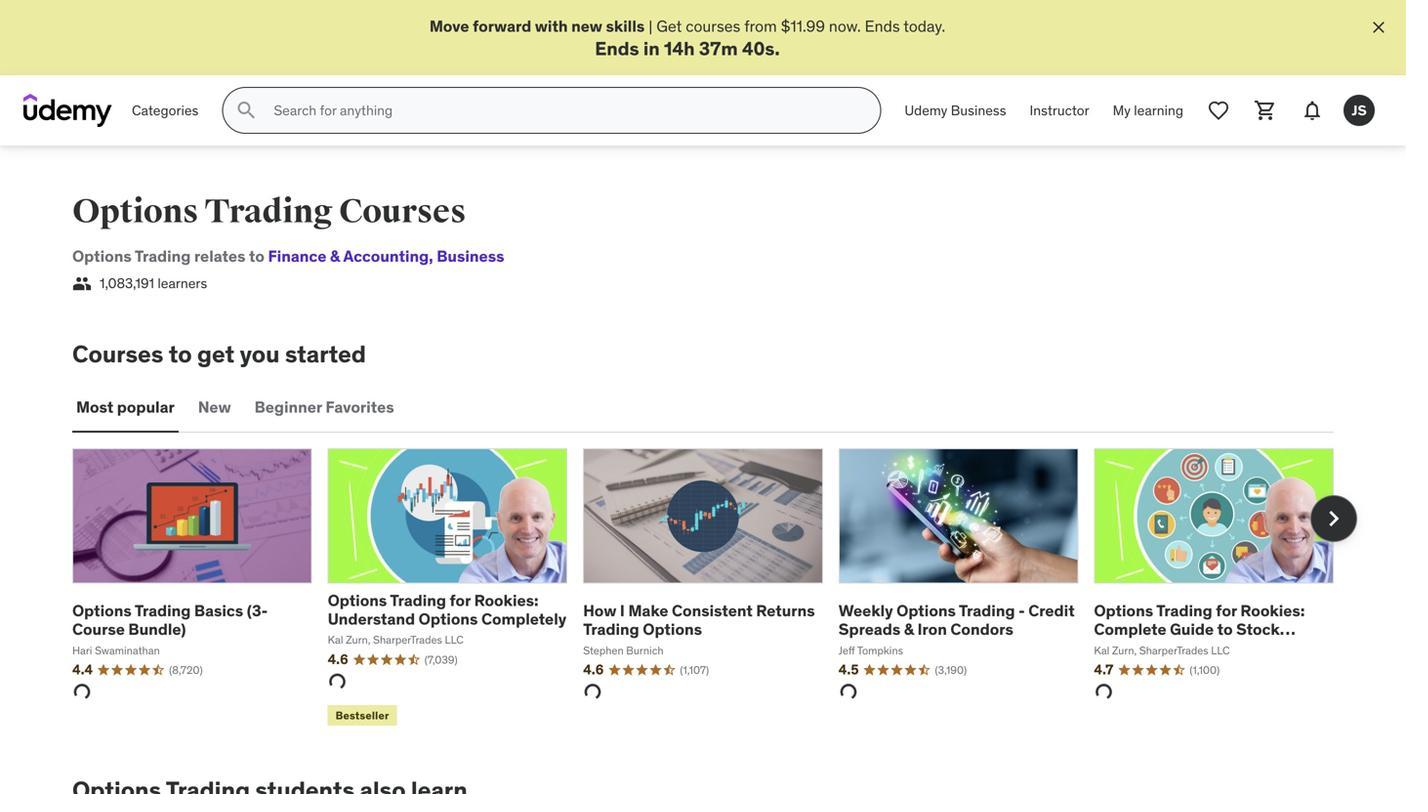 Task type: vqa. For each thing, say whether or not it's contained in the screenshot.
the
no



Task type: describe. For each thing, give the bounding box(es) containing it.
options trading relates to finance & accounting business
[[72, 246, 505, 266]]

courses to get you started
[[72, 339, 366, 369]]

get
[[197, 339, 235, 369]]

categories button
[[120, 87, 210, 134]]

basics
[[194, 600, 243, 620]]

rookies: for completely
[[474, 590, 539, 610]]

close image
[[1370, 18, 1389, 37]]

rookies: for to
[[1241, 600, 1305, 620]]

options trading for rookies: understand options completely link
[[328, 590, 567, 629]]

finance & accounting link
[[268, 246, 429, 266]]

for for options
[[450, 590, 471, 610]]

0 horizontal spatial business
[[437, 246, 505, 266]]

most
[[76, 397, 113, 417]]

options trading basics (3- course bundle) link
[[72, 600, 268, 639]]

js link
[[1336, 87, 1383, 134]]

trading inside how i make consistent returns trading options
[[583, 619, 640, 639]]

courses
[[686, 16, 741, 36]]

udemy image
[[23, 94, 112, 127]]

beginner favorites button
[[251, 384, 398, 431]]

weekly
[[839, 600, 893, 620]]

my learning
[[1113, 101, 1184, 119]]

submit search image
[[235, 99, 258, 122]]

move
[[430, 16, 469, 36]]

new button
[[194, 384, 235, 431]]

wishlist image
[[1207, 99, 1231, 122]]

instructor
[[1030, 101, 1090, 119]]

loading image
[[68, 678, 96, 705]]

favorites
[[326, 397, 394, 417]]

instructor link
[[1018, 87, 1102, 134]]

options inside weekly options trading - credit spreads & iron condors
[[897, 600, 956, 620]]

beginner
[[255, 397, 322, 417]]

how i make consistent returns trading options link
[[583, 601, 815, 639]]

popular
[[117, 397, 175, 417]]

returns
[[757, 601, 815, 621]]

beginner favorites
[[255, 397, 394, 417]]

0 horizontal spatial to
[[169, 339, 192, 369]]

bundle)
[[128, 619, 186, 639]]

spreads
[[839, 619, 901, 639]]

0 vertical spatial &
[[330, 246, 340, 266]]

1 horizontal spatial ends
[[865, 16, 900, 36]]

most popular button
[[72, 384, 179, 431]]

consistent
[[672, 601, 753, 621]]

.
[[775, 37, 780, 60]]

learners
[[158, 275, 207, 292]]

Search for anything text field
[[270, 94, 857, 127]]

trading for options trading relates to finance & accounting business
[[135, 246, 191, 266]]

options trading courses
[[72, 192, 466, 232]]

my
[[1113, 101, 1131, 119]]

options trading for rookies: complete guide to stock options
[[1094, 600, 1305, 657]]

weekly options trading - credit spreads & iron condors link
[[839, 600, 1075, 639]]

i
[[620, 601, 625, 621]]

with
[[535, 16, 568, 36]]

how i make consistent returns trading options
[[583, 601, 815, 639]]

started
[[285, 339, 366, 369]]

carousel element
[[68, 449, 1358, 728]]

small image
[[72, 274, 92, 293]]

guide
[[1170, 619, 1214, 639]]

new
[[198, 397, 231, 417]]

trading for options trading basics (3- course bundle)
[[135, 600, 191, 620]]

move forward with new skills | get courses from $11.99 now. ends today. ends in 14h 37m 39s .
[[430, 16, 946, 60]]

& inside weekly options trading - credit spreads & iron condors
[[904, 619, 914, 639]]

course
[[72, 619, 125, 639]]

1,083,191 learners
[[100, 275, 207, 292]]

my learning link
[[1102, 87, 1196, 134]]

to inside the "options trading for rookies: complete guide to stock options"
[[1218, 619, 1233, 639]]

how
[[583, 601, 617, 621]]

accounting
[[343, 246, 429, 266]]



Task type: locate. For each thing, give the bounding box(es) containing it.
1 horizontal spatial &
[[904, 619, 914, 639]]

rookies: right guide
[[1241, 600, 1305, 620]]

next image
[[1319, 503, 1350, 534]]

for inside the "options trading for rookies: complete guide to stock options"
[[1217, 600, 1238, 620]]

loading image down complete
[[1091, 678, 1118, 705]]

condors
[[951, 619, 1014, 639]]

(3-
[[247, 600, 268, 620]]

completely
[[482, 609, 567, 629]]

stock
[[1237, 619, 1280, 639]]

2 horizontal spatial to
[[1218, 619, 1233, 639]]

options trading basics (3- course bundle)
[[72, 600, 268, 639]]

2 vertical spatial to
[[1218, 619, 1233, 639]]

0 horizontal spatial courses
[[72, 339, 163, 369]]

learning
[[1134, 101, 1184, 119]]

-
[[1019, 600, 1025, 620]]

rookies:
[[474, 590, 539, 610], [1241, 600, 1305, 620]]

1 vertical spatial business
[[437, 246, 505, 266]]

most popular
[[76, 397, 175, 417]]

0 horizontal spatial ends
[[595, 37, 640, 60]]

iron
[[918, 619, 947, 639]]

understand
[[328, 609, 415, 629]]

business right udemy on the top right
[[951, 101, 1007, 119]]

1 horizontal spatial rookies:
[[1241, 600, 1305, 620]]

from
[[745, 16, 777, 36]]

business
[[951, 101, 1007, 119], [437, 246, 505, 266]]

trading inside the options trading for rookies: understand options completely
[[390, 590, 446, 610]]

options trading for rookies: complete guide to stock options link
[[1094, 600, 1305, 657]]

rookies: inside the "options trading for rookies: complete guide to stock options"
[[1241, 600, 1305, 620]]

shopping cart with 0 items image
[[1254, 99, 1278, 122]]

rookies: inside the options trading for rookies: understand options completely
[[474, 590, 539, 610]]

0 horizontal spatial rookies:
[[474, 590, 539, 610]]

credit
[[1029, 600, 1075, 620]]

options trading for rookies: understand options completely
[[328, 590, 567, 629]]

get
[[657, 16, 682, 36]]

options
[[72, 192, 199, 232], [72, 246, 132, 266], [328, 590, 387, 610], [72, 600, 132, 620], [897, 600, 956, 620], [1094, 600, 1154, 620], [419, 609, 478, 629], [643, 619, 702, 639], [1094, 637, 1154, 657]]

1 horizontal spatial business
[[951, 101, 1007, 119]]

for right guide
[[1217, 600, 1238, 620]]

udemy business link
[[893, 87, 1018, 134]]

categories
[[132, 101, 199, 119]]

notifications image
[[1301, 99, 1325, 122]]

for for guide
[[1217, 600, 1238, 620]]

$11.99
[[781, 16, 826, 36]]

1 vertical spatial &
[[904, 619, 914, 639]]

trading inside weekly options trading - credit spreads & iron condors
[[959, 600, 1016, 620]]

2 loading image from the left
[[1091, 678, 1118, 705]]

0 horizontal spatial for
[[450, 590, 471, 610]]

14h 37m 39s
[[664, 37, 775, 60]]

js
[[1352, 101, 1367, 119]]

weekly options trading - credit spreads & iron condors
[[839, 600, 1075, 639]]

business link
[[429, 246, 505, 266]]

in
[[644, 37, 660, 60]]

forward
[[473, 16, 532, 36]]

1 vertical spatial courses
[[72, 339, 163, 369]]

skills
[[606, 16, 645, 36]]

ends
[[865, 16, 900, 36], [595, 37, 640, 60]]

0 horizontal spatial loading image
[[835, 678, 862, 705]]

courses up the 'most popular'
[[72, 339, 163, 369]]

make
[[629, 601, 669, 621]]

complete
[[1094, 619, 1167, 639]]

ends right now.
[[865, 16, 900, 36]]

1 horizontal spatial for
[[1217, 600, 1238, 620]]

trading for options trading for rookies: complete guide to stock options
[[1157, 600, 1213, 620]]

to
[[249, 246, 265, 266], [169, 339, 192, 369], [1218, 619, 1233, 639]]

for left completely
[[450, 590, 471, 610]]

&
[[330, 246, 340, 266], [904, 619, 914, 639]]

udemy
[[905, 101, 948, 119]]

trading for options trading for rookies: understand options completely
[[390, 590, 446, 610]]

courses up accounting
[[339, 192, 466, 232]]

1 loading image from the left
[[835, 678, 862, 705]]

0 horizontal spatial &
[[330, 246, 340, 266]]

trading inside the "options trading for rookies: complete guide to stock options"
[[1157, 600, 1213, 620]]

loading image for options trading for rookies: complete guide to stock options
[[1091, 678, 1118, 705]]

trading for options trading courses
[[205, 192, 333, 232]]

1 vertical spatial to
[[169, 339, 192, 369]]

loading image down spreads
[[835, 678, 862, 705]]

new
[[572, 16, 603, 36]]

relates
[[194, 246, 246, 266]]

1 horizontal spatial to
[[249, 246, 265, 266]]

now.
[[829, 16, 861, 36]]

options inside options trading basics (3- course bundle)
[[72, 600, 132, 620]]

to right relates on the top left of page
[[249, 246, 265, 266]]

rookies: left how
[[474, 590, 539, 610]]

0 vertical spatial courses
[[339, 192, 466, 232]]

1 horizontal spatial loading image
[[1091, 678, 1118, 705]]

to left get
[[169, 339, 192, 369]]

to left stock
[[1218, 619, 1233, 639]]

business right accounting
[[437, 246, 505, 266]]

loading image
[[835, 678, 862, 705], [1091, 678, 1118, 705]]

0 vertical spatial business
[[951, 101, 1007, 119]]

1 horizontal spatial courses
[[339, 192, 466, 232]]

trading inside options trading basics (3- course bundle)
[[135, 600, 191, 620]]

& left iron
[[904, 619, 914, 639]]

trading
[[205, 192, 333, 232], [135, 246, 191, 266], [390, 590, 446, 610], [135, 600, 191, 620], [959, 600, 1016, 620], [1157, 600, 1213, 620], [583, 619, 640, 639]]

1,083,191
[[100, 275, 154, 292]]

ends down skills
[[595, 37, 640, 60]]

0 vertical spatial to
[[249, 246, 265, 266]]

& right finance
[[330, 246, 340, 266]]

for
[[450, 590, 471, 610], [1217, 600, 1238, 620]]

loading image for weekly options trading - credit spreads & iron condors
[[835, 678, 862, 705]]

|
[[649, 16, 653, 36]]

you
[[240, 339, 280, 369]]

today.
[[904, 16, 946, 36]]

udemy business
[[905, 101, 1007, 119]]

courses
[[339, 192, 466, 232], [72, 339, 163, 369]]

options inside how i make consistent returns trading options
[[643, 619, 702, 639]]

for inside the options trading for rookies: understand options completely
[[450, 590, 471, 610]]

finance
[[268, 246, 327, 266]]



